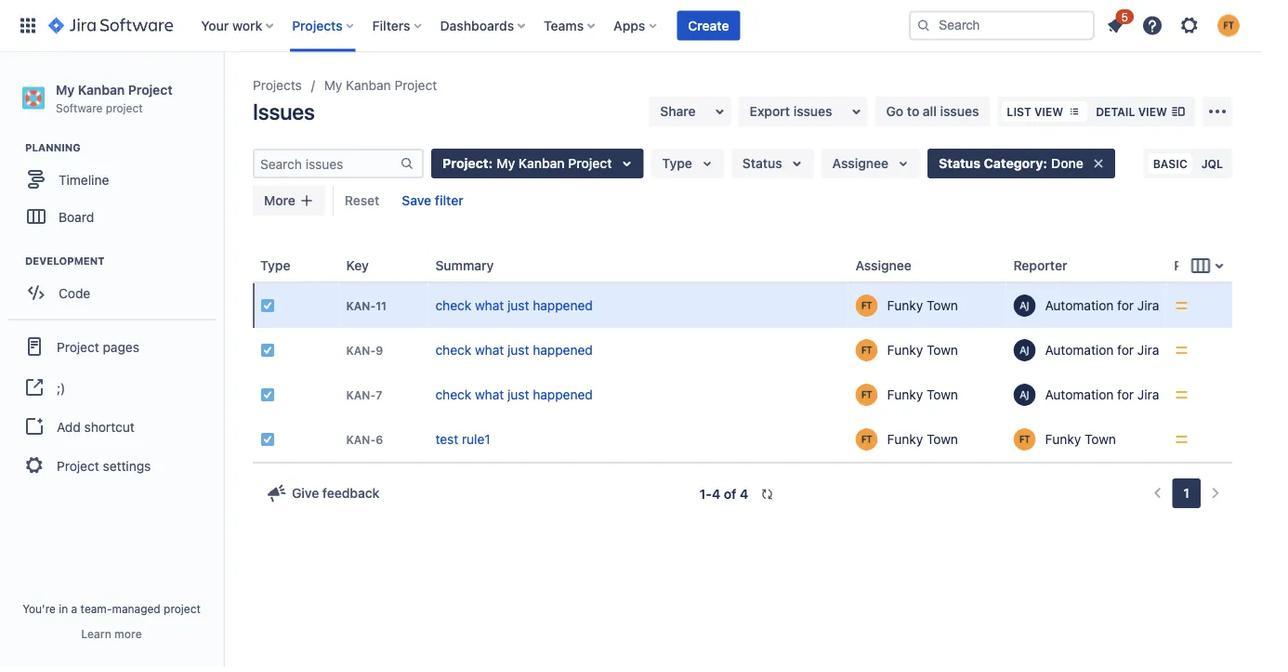 Task type: describe. For each thing, give the bounding box(es) containing it.
2 horizontal spatial my
[[497, 156, 515, 171]]

kan-11
[[346, 299, 387, 312]]

for for kan-9
[[1117, 342, 1134, 358]]

primary element
[[11, 0, 909, 52]]

town for kan-7
[[927, 387, 958, 402]]

my for my kanban project
[[324, 78, 342, 93]]

give feedback
[[292, 486, 380, 501]]

town for kan-9
[[927, 342, 958, 358]]

test
[[435, 432, 458, 447]]

check for kan-11
[[435, 298, 471, 313]]

my kanban project software project
[[56, 82, 172, 114]]

funky for kan-9
[[887, 342, 923, 358]]

funky town for 7
[[887, 387, 958, 402]]

go to all issues
[[886, 104, 979, 119]]

what for kan-11
[[475, 298, 504, 313]]

settings
[[103, 458, 151, 473]]

project pages
[[57, 339, 139, 354]]

add shortcut button
[[7, 408, 216, 445]]

list
[[1007, 105, 1031, 118]]

1 : from the left
[[488, 156, 493, 171]]

teams
[[544, 18, 584, 33]]

open share dialog image
[[709, 100, 731, 123]]

assignee inside dropdown button
[[832, 156, 889, 171]]

project inside my kanban project link
[[395, 78, 437, 93]]

your
[[201, 18, 229, 33]]

just for kan-9
[[508, 342, 529, 358]]

funky for kan-11
[[887, 298, 923, 313]]

1 vertical spatial project
[[164, 602, 201, 615]]

dashboards button
[[435, 11, 533, 40]]

code link
[[9, 274, 214, 312]]

kan-6
[[346, 433, 383, 446]]

medium image for automation for jira
[[1174, 343, 1189, 358]]

feedback
[[322, 486, 380, 501]]

basic
[[1153, 157, 1188, 170]]

dashboards
[[440, 18, 514, 33]]

save filter
[[402, 193, 463, 208]]

timeline
[[59, 172, 109, 187]]

your work button
[[195, 11, 281, 40]]

funky town for 9
[[887, 342, 958, 358]]

p button
[[1167, 252, 1212, 278]]

board link
[[9, 198, 214, 235]]

development group
[[9, 254, 222, 317]]

go
[[886, 104, 904, 119]]

kan-6 link
[[346, 433, 383, 446]]

;)
[[57, 380, 65, 395]]

export
[[750, 104, 790, 119]]

shortcut
[[84, 419, 135, 434]]

more button
[[253, 186, 325, 216]]

drag column image for assignee
[[848, 254, 870, 277]]

to
[[907, 104, 919, 119]]

you're
[[22, 602, 56, 615]]

remove field image
[[1087, 152, 1110, 175]]

jira for kan-11
[[1137, 298, 1159, 313]]

add
[[57, 419, 81, 434]]

check for kan-9
[[435, 342, 471, 358]]

type button
[[651, 149, 724, 178]]

import and bulk change issues image
[[1206, 100, 1229, 123]]

1 row from the top
[[253, 283, 1262, 328]]

just for kan-11
[[508, 298, 529, 313]]

project pages link
[[7, 326, 216, 367]]

all
[[923, 104, 937, 119]]

6
[[376, 433, 383, 446]]

timeline link
[[9, 161, 214, 198]]

automation for kan-11
[[1045, 298, 1114, 313]]

test rule1
[[435, 432, 491, 447]]

work
[[232, 18, 262, 33]]

appswitcher icon image
[[17, 14, 39, 37]]

jira for kan-7
[[1137, 387, 1159, 402]]

export issues
[[750, 104, 832, 119]]

export issues button
[[739, 97, 868, 126]]

banner containing your work
[[0, 0, 1262, 52]]

search image
[[916, 18, 931, 33]]

1 4 from the left
[[712, 487, 721, 502]]

sort in ascending order image
[[919, 257, 934, 272]]

drag column image for type
[[253, 254, 275, 277]]

learn more
[[81, 627, 142, 640]]

projects link
[[253, 74, 302, 97]]

list view
[[1007, 105, 1064, 118]]

check what just happened link for kan-11
[[435, 298, 593, 313]]

board icon image
[[1190, 255, 1212, 277]]

2 row from the top
[[253, 328, 1262, 373]]

funky for kan-6
[[887, 432, 923, 447]]

kan- for 7
[[346, 388, 376, 401]]

kan- for 9
[[346, 344, 376, 357]]

kan-11 link
[[346, 299, 387, 312]]

reset button
[[333, 186, 391, 216]]

software
[[56, 101, 103, 114]]

done
[[1051, 156, 1084, 171]]

drag column image
[[1167, 254, 1189, 277]]

rule1
[[462, 432, 491, 447]]

check what just happened for 9
[[435, 342, 593, 358]]

happened for kan-9
[[533, 342, 593, 358]]

assignee button
[[821, 149, 920, 178]]

share
[[660, 104, 696, 119]]

what for kan-7
[[475, 387, 504, 402]]

settings image
[[1179, 14, 1201, 37]]

project settings
[[57, 458, 151, 473]]

what for kan-9
[[475, 342, 504, 358]]

type inside button
[[260, 257, 290, 273]]

save filter button
[[391, 186, 475, 216]]

in
[[59, 602, 68, 615]]

drag column image for key
[[339, 254, 361, 277]]

view for list view
[[1034, 105, 1064, 118]]

project inside my kanban project software project
[[128, 82, 172, 97]]

planning group
[[9, 141, 222, 241]]

give feedback button
[[255, 479, 391, 508]]

row containing test rule1
[[253, 417, 1262, 462]]

kanban for my kanban project software project
[[78, 82, 125, 97]]

;) link
[[7, 367, 216, 408]]

task image for kan-9
[[260, 343, 275, 358]]

view for detail view
[[1138, 105, 1167, 118]]

planning
[[25, 142, 81, 154]]

group containing project pages
[[7, 319, 216, 492]]

chevron down icon image
[[1208, 255, 1231, 277]]

1-4 of 4
[[700, 487, 749, 502]]

p
[[1174, 257, 1182, 273]]

team-
[[80, 602, 112, 615]]

summary
[[435, 257, 494, 273]]

type button
[[253, 252, 320, 278]]

jira for kan-9
[[1137, 342, 1159, 358]]

a
[[71, 602, 77, 615]]

reset
[[345, 193, 380, 208]]

task image for check
[[260, 388, 275, 402]]

you're in a team-managed project
[[22, 602, 201, 615]]

my kanban project
[[324, 78, 437, 93]]

automation for kan-7
[[1045, 387, 1114, 402]]

teams button
[[538, 11, 602, 40]]



Task type: vqa. For each thing, say whether or not it's contained in the screenshot.
Code link
yes



Task type: locate. For each thing, give the bounding box(es) containing it.
type down more
[[260, 257, 290, 273]]

project : my kanban project
[[442, 156, 612, 171]]

status for status
[[743, 156, 782, 171]]

0 vertical spatial type
[[662, 156, 692, 171]]

0 vertical spatial task image
[[260, 388, 275, 402]]

notifications image
[[1104, 14, 1126, 37]]

0 vertical spatial project
[[106, 101, 143, 114]]

view
[[1034, 105, 1064, 118], [1138, 105, 1167, 118]]

task image
[[260, 388, 275, 402], [260, 432, 275, 447]]

2 for from the top
[[1117, 342, 1134, 358]]

medium image for kan-7
[[1174, 388, 1189, 402]]

1
[[1184, 486, 1190, 501]]

2 automation from the top
[[1045, 342, 1114, 358]]

category
[[984, 156, 1043, 171]]

detail view
[[1096, 105, 1167, 118]]

2 just from the top
[[508, 342, 529, 358]]

assignee down open export issues dropdown "image"
[[832, 156, 889, 171]]

2 status from the left
[[939, 156, 981, 171]]

check what just happened link for kan-7
[[435, 387, 593, 402]]

11
[[376, 299, 387, 312]]

1 vertical spatial assignee
[[856, 257, 912, 273]]

0 horizontal spatial kanban
[[78, 82, 125, 97]]

0 horizontal spatial issues
[[794, 104, 832, 119]]

0 horizontal spatial project
[[106, 101, 143, 114]]

1 medium image from the top
[[1174, 343, 1189, 358]]

check down summary
[[435, 298, 471, 313]]

check
[[435, 298, 471, 313], [435, 342, 471, 358], [435, 387, 471, 402]]

banner
[[0, 0, 1262, 52]]

1 jira from the top
[[1137, 298, 1159, 313]]

type down share
[[662, 156, 692, 171]]

status
[[743, 156, 782, 171], [939, 156, 981, 171]]

board
[[59, 209, 94, 224]]

projects right work
[[292, 18, 343, 33]]

2 vertical spatial check
[[435, 387, 471, 402]]

2 check what just happened from the top
[[435, 342, 593, 358]]

kanban for my kanban project
[[346, 78, 391, 93]]

view right detail
[[1138, 105, 1167, 118]]

drag column image down more
[[253, 254, 275, 277]]

2 kan- from the top
[[346, 344, 376, 357]]

projects up issues
[[253, 78, 302, 93]]

kan- down kan-7 on the bottom
[[346, 433, 376, 446]]

1 check what just happened link from the top
[[435, 298, 593, 313]]

drag column image left sort in ascending order image
[[848, 254, 870, 277]]

town for kan-11
[[927, 298, 958, 313]]

1 vertical spatial jira
[[1137, 342, 1159, 358]]

project
[[395, 78, 437, 93], [128, 82, 172, 97], [442, 156, 488, 171], [568, 156, 612, 171], [57, 339, 99, 354], [57, 458, 99, 473]]

jql
[[1201, 157, 1223, 170]]

check what just happened for 11
[[435, 298, 593, 313]]

4 drag column image from the left
[[848, 254, 870, 277]]

0 vertical spatial task image
[[260, 298, 275, 313]]

1 horizontal spatial view
[[1138, 105, 1167, 118]]

kan-7
[[346, 388, 382, 401]]

projects
[[292, 18, 343, 33], [253, 78, 302, 93]]

3 check what just happened link from the top
[[435, 387, 593, 402]]

kanban
[[346, 78, 391, 93], [78, 82, 125, 97], [518, 156, 565, 171]]

test rule1 link
[[435, 432, 491, 447]]

learn
[[81, 627, 111, 640]]

1 horizontal spatial 4
[[740, 487, 749, 502]]

project inside project settings link
[[57, 458, 99, 473]]

drag column image right sort in ascending order image
[[1006, 254, 1028, 277]]

automation for jira
[[1045, 298, 1159, 313], [1045, 342, 1159, 358], [1045, 387, 1159, 402]]

1 task image from the top
[[260, 388, 275, 402]]

sidebar navigation image
[[203, 74, 244, 112]]

reporter
[[1014, 257, 1067, 273]]

0 horizontal spatial my
[[56, 82, 75, 97]]

3 check from the top
[[435, 387, 471, 402]]

drag column image
[[253, 254, 275, 277], [339, 254, 361, 277], [428, 254, 450, 277], [848, 254, 870, 277], [1006, 254, 1028, 277]]

drag column image inside reporter button
[[1006, 254, 1028, 277]]

1 vertical spatial task image
[[260, 343, 275, 358]]

group
[[7, 319, 216, 492]]

automation for jira for kan-11
[[1045, 298, 1159, 313]]

code
[[59, 285, 90, 300]]

2 vertical spatial jira
[[1137, 387, 1159, 402]]

your profile and settings image
[[1218, 14, 1240, 37]]

medium image up 1
[[1174, 432, 1189, 447]]

3 automation for jira from the top
[[1045, 387, 1159, 402]]

2 vertical spatial check what just happened link
[[435, 387, 593, 402]]

drag column image for reporter
[[1006, 254, 1028, 277]]

1 vertical spatial just
[[508, 342, 529, 358]]

0 horizontal spatial :
[[488, 156, 493, 171]]

drag column image inside key button
[[339, 254, 361, 277]]

2 automation for jira from the top
[[1045, 342, 1159, 358]]

reporter button
[[1006, 252, 1097, 278]]

1 medium image from the top
[[1174, 298, 1189, 313]]

task image
[[260, 298, 275, 313], [260, 343, 275, 358]]

1 automation from the top
[[1045, 298, 1114, 313]]

4 right of on the right bottom
[[740, 487, 749, 502]]

projects for projects link
[[253, 78, 302, 93]]

1 check what just happened from the top
[[435, 298, 593, 313]]

1 vertical spatial task image
[[260, 432, 275, 447]]

3 drag column image from the left
[[428, 254, 450, 277]]

1 vertical spatial medium image
[[1174, 388, 1189, 402]]

1 vertical spatial medium image
[[1174, 432, 1189, 447]]

your work
[[201, 18, 262, 33]]

1 happened from the top
[[533, 298, 593, 313]]

kan-9 link
[[346, 344, 383, 357]]

2 happened from the top
[[533, 342, 593, 358]]

status inside status dropdown button
[[743, 156, 782, 171]]

create
[[688, 18, 729, 33]]

issues right export
[[794, 104, 832, 119]]

town for kan-6
[[927, 432, 958, 447]]

4 kan- from the top
[[346, 433, 376, 446]]

status down export
[[743, 156, 782, 171]]

filters
[[372, 18, 410, 33]]

kan- down 'key'
[[346, 299, 376, 312]]

1 horizontal spatial :
[[1043, 156, 1048, 171]]

type
[[662, 156, 692, 171], [260, 257, 290, 273]]

happened
[[533, 298, 593, 313], [533, 342, 593, 358], [533, 387, 593, 402]]

1 button
[[1172, 479, 1201, 508]]

kan- down kan-9
[[346, 388, 376, 401]]

projects for projects popup button
[[292, 18, 343, 33]]

9
[[376, 344, 383, 357]]

0 horizontal spatial 4
[[712, 487, 721, 502]]

3 what from the top
[[475, 387, 504, 402]]

apps
[[614, 18, 645, 33]]

learn more button
[[81, 626, 142, 641]]

3 for from the top
[[1117, 387, 1134, 402]]

assignee button
[[848, 252, 941, 278]]

check what just happened
[[435, 298, 593, 313], [435, 342, 593, 358], [435, 387, 593, 402]]

2 view from the left
[[1138, 105, 1167, 118]]

project right managed
[[164, 602, 201, 615]]

detail
[[1096, 105, 1135, 118]]

drag column image for summary
[[428, 254, 450, 277]]

jira
[[1137, 298, 1159, 313], [1137, 342, 1159, 358], [1137, 387, 1159, 402]]

Search issues text field
[[255, 151, 400, 177]]

check up test
[[435, 387, 471, 402]]

share button
[[649, 97, 731, 126]]

planning image
[[3, 137, 25, 159]]

kan-7 link
[[346, 388, 382, 401]]

my
[[324, 78, 342, 93], [56, 82, 75, 97], [497, 156, 515, 171]]

assignee
[[832, 156, 889, 171], [856, 257, 912, 273]]

kan-
[[346, 299, 376, 312], [346, 344, 376, 357], [346, 388, 376, 401], [346, 433, 376, 446]]

automation
[[1045, 298, 1114, 313], [1045, 342, 1114, 358], [1045, 387, 1114, 402]]

add shortcut
[[57, 419, 135, 434]]

2 vertical spatial happened
[[533, 387, 593, 402]]

drag column image inside summary button
[[428, 254, 450, 277]]

row
[[253, 283, 1262, 328], [253, 328, 1262, 373], [253, 373, 1262, 417], [253, 417, 1262, 462]]

status left category
[[939, 156, 981, 171]]

1 vertical spatial happened
[[533, 342, 593, 358]]

town
[[927, 298, 958, 313], [927, 342, 958, 358], [927, 387, 958, 402], [927, 432, 958, 447], [1085, 432, 1116, 447]]

3 row from the top
[[253, 373, 1262, 417]]

1 horizontal spatial my
[[324, 78, 342, 93]]

project right software
[[106, 101, 143, 114]]

just
[[508, 298, 529, 313], [508, 342, 529, 358], [508, 387, 529, 402]]

status category : done
[[939, 156, 1084, 171]]

0 vertical spatial what
[[475, 298, 504, 313]]

give
[[292, 486, 319, 501]]

2 vertical spatial check what just happened
[[435, 387, 593, 402]]

kan- for 11
[[346, 299, 376, 312]]

0 vertical spatial automation for jira
[[1045, 298, 1159, 313]]

apps button
[[608, 11, 664, 40]]

check what just happened link for kan-9
[[435, 342, 593, 358]]

assignee inside button
[[856, 257, 912, 273]]

2 vertical spatial for
[[1117, 387, 1134, 402]]

2 vertical spatial what
[[475, 387, 504, 402]]

1 vertical spatial what
[[475, 342, 504, 358]]

project settings link
[[7, 445, 216, 486]]

3 automation from the top
[[1045, 387, 1114, 402]]

projects inside popup button
[[292, 18, 343, 33]]

2 4 from the left
[[740, 487, 749, 502]]

1 vertical spatial check what just happened link
[[435, 342, 593, 358]]

3 check what just happened from the top
[[435, 387, 593, 402]]

type inside dropdown button
[[662, 156, 692, 171]]

check what just happened link
[[435, 298, 593, 313], [435, 342, 593, 358], [435, 387, 593, 402]]

1 horizontal spatial kanban
[[346, 78, 391, 93]]

2 jira from the top
[[1137, 342, 1159, 358]]

my kanban project link
[[324, 74, 437, 97]]

1 vertical spatial for
[[1117, 342, 1134, 358]]

kanban inside my kanban project software project
[[78, 82, 125, 97]]

check right 9 at the bottom left
[[435, 342, 471, 358]]

medium image for kan-11
[[1174, 298, 1189, 313]]

key button
[[339, 252, 399, 278]]

4 row from the top
[[253, 417, 1262, 462]]

managed
[[112, 602, 161, 615]]

2 medium image from the top
[[1174, 432, 1189, 447]]

0 horizontal spatial view
[[1034, 105, 1064, 118]]

development
[[25, 255, 105, 267]]

open export issues dropdown image
[[845, 100, 868, 123]]

0 vertical spatial projects
[[292, 18, 343, 33]]

funky for kan-7
[[887, 387, 923, 402]]

0 vertical spatial for
[[1117, 298, 1134, 313]]

2 vertical spatial just
[[508, 387, 529, 402]]

0 vertical spatial check what just happened link
[[435, 298, 593, 313]]

1 vertical spatial automation
[[1045, 342, 1114, 358]]

2 check what just happened link from the top
[[435, 342, 593, 358]]

more
[[264, 193, 295, 208]]

addicon image
[[299, 193, 314, 208]]

0 vertical spatial medium image
[[1174, 298, 1189, 313]]

1 vertical spatial automation for jira
[[1045, 342, 1159, 358]]

1 what from the top
[[475, 298, 504, 313]]

summary button
[[428, 252, 524, 278]]

issues element
[[253, 249, 1262, 462]]

0 vertical spatial automation
[[1045, 298, 1114, 313]]

status button
[[731, 149, 814, 178]]

0 vertical spatial just
[[508, 298, 529, 313]]

4 left of on the right bottom
[[712, 487, 721, 502]]

Search field
[[909, 11, 1095, 40]]

1 vertical spatial check
[[435, 342, 471, 358]]

medium image down drag column icon
[[1174, 343, 1189, 358]]

happened for kan-11
[[533, 298, 593, 313]]

7
[[376, 388, 382, 401]]

3 just from the top
[[508, 387, 529, 402]]

filters button
[[367, 11, 429, 40]]

2 task image from the top
[[260, 343, 275, 358]]

0 vertical spatial medium image
[[1174, 343, 1189, 358]]

1 for from the top
[[1117, 298, 1134, 313]]

assignee left sort in ascending order image
[[856, 257, 912, 273]]

0 vertical spatial happened
[[533, 298, 593, 313]]

happened for kan-7
[[533, 387, 593, 402]]

automation for jira for kan-7
[[1045, 387, 1159, 402]]

drag column image inside type button
[[253, 254, 275, 277]]

1 task image from the top
[[260, 298, 275, 313]]

1 view from the left
[[1034, 105, 1064, 118]]

filter
[[435, 193, 463, 208]]

1 horizontal spatial project
[[164, 602, 201, 615]]

1 horizontal spatial status
[[939, 156, 981, 171]]

medium image
[[1174, 343, 1189, 358], [1174, 432, 1189, 447]]

just for kan-7
[[508, 387, 529, 402]]

1 automation for jira from the top
[[1045, 298, 1159, 313]]

2 check from the top
[[435, 342, 471, 358]]

go to all issues link
[[875, 97, 990, 126]]

1 vertical spatial check what just happened
[[435, 342, 593, 358]]

check what just happened for 7
[[435, 387, 593, 402]]

1 vertical spatial type
[[260, 257, 290, 273]]

1 just from the top
[[508, 298, 529, 313]]

1 horizontal spatial type
[[662, 156, 692, 171]]

2 horizontal spatial kanban
[[518, 156, 565, 171]]

for for kan-11
[[1117, 298, 1134, 313]]

1 issues from the left
[[794, 104, 832, 119]]

development image
[[3, 250, 25, 273]]

refresh image
[[760, 487, 775, 502]]

5
[[1121, 10, 1128, 23]]

issues
[[253, 99, 315, 125]]

funky town for 6
[[887, 432, 958, 447]]

of
[[724, 487, 737, 502]]

check for kan-7
[[435, 387, 471, 402]]

1 drag column image from the left
[[253, 254, 275, 277]]

:
[[488, 156, 493, 171], [1043, 156, 1048, 171]]

kan- for 6
[[346, 433, 376, 446]]

project inside project pages 'link'
[[57, 339, 99, 354]]

my for my kanban project software project
[[56, 82, 75, 97]]

jira software image
[[48, 14, 173, 37], [48, 14, 173, 37]]

2 : from the left
[[1043, 156, 1048, 171]]

drag column image down save filter button
[[428, 254, 450, 277]]

0 vertical spatial check what just happened
[[435, 298, 593, 313]]

0 horizontal spatial type
[[260, 257, 290, 273]]

issues inside button
[[794, 104, 832, 119]]

0 vertical spatial check
[[435, 298, 471, 313]]

1 status from the left
[[743, 156, 782, 171]]

kan- up kan-7 on the bottom
[[346, 344, 376, 357]]

2 what from the top
[[475, 342, 504, 358]]

more
[[114, 627, 142, 640]]

1 vertical spatial projects
[[253, 78, 302, 93]]

for for kan-7
[[1117, 387, 1134, 402]]

task image for kan-11
[[260, 298, 275, 313]]

issues right "all"
[[940, 104, 979, 119]]

pages
[[103, 339, 139, 354]]

drag column image up kan-11
[[339, 254, 361, 277]]

0 vertical spatial assignee
[[832, 156, 889, 171]]

project inside my kanban project software project
[[106, 101, 143, 114]]

projects button
[[286, 11, 361, 40]]

2 drag column image from the left
[[339, 254, 361, 277]]

2 vertical spatial automation for jira
[[1045, 387, 1159, 402]]

status for status category : done
[[939, 156, 981, 171]]

1 check from the top
[[435, 298, 471, 313]]

task image for test
[[260, 432, 275, 447]]

automation for kan-9
[[1045, 342, 1114, 358]]

funky town
[[887, 298, 958, 313], [887, 342, 958, 358], [887, 387, 958, 402], [887, 432, 958, 447], [1045, 432, 1116, 447]]

medium image
[[1174, 298, 1189, 313], [1174, 388, 1189, 402]]

1 kan- from the top
[[346, 299, 376, 312]]

2 task image from the top
[[260, 432, 275, 447]]

0 horizontal spatial status
[[743, 156, 782, 171]]

view right 'list'
[[1034, 105, 1064, 118]]

3 kan- from the top
[[346, 388, 376, 401]]

medium image for funky town
[[1174, 432, 1189, 447]]

5 drag column image from the left
[[1006, 254, 1028, 277]]

automation for jira for kan-9
[[1045, 342, 1159, 358]]

help image
[[1141, 14, 1164, 37]]

2 vertical spatial automation
[[1045, 387, 1114, 402]]

funky town for 11
[[887, 298, 958, 313]]

key
[[346, 257, 369, 273]]

1 horizontal spatial issues
[[940, 104, 979, 119]]

3 jira from the top
[[1137, 387, 1159, 402]]

0 vertical spatial jira
[[1137, 298, 1159, 313]]

2 medium image from the top
[[1174, 388, 1189, 402]]

2 issues from the left
[[940, 104, 979, 119]]

3 happened from the top
[[533, 387, 593, 402]]

my inside my kanban project software project
[[56, 82, 75, 97]]



